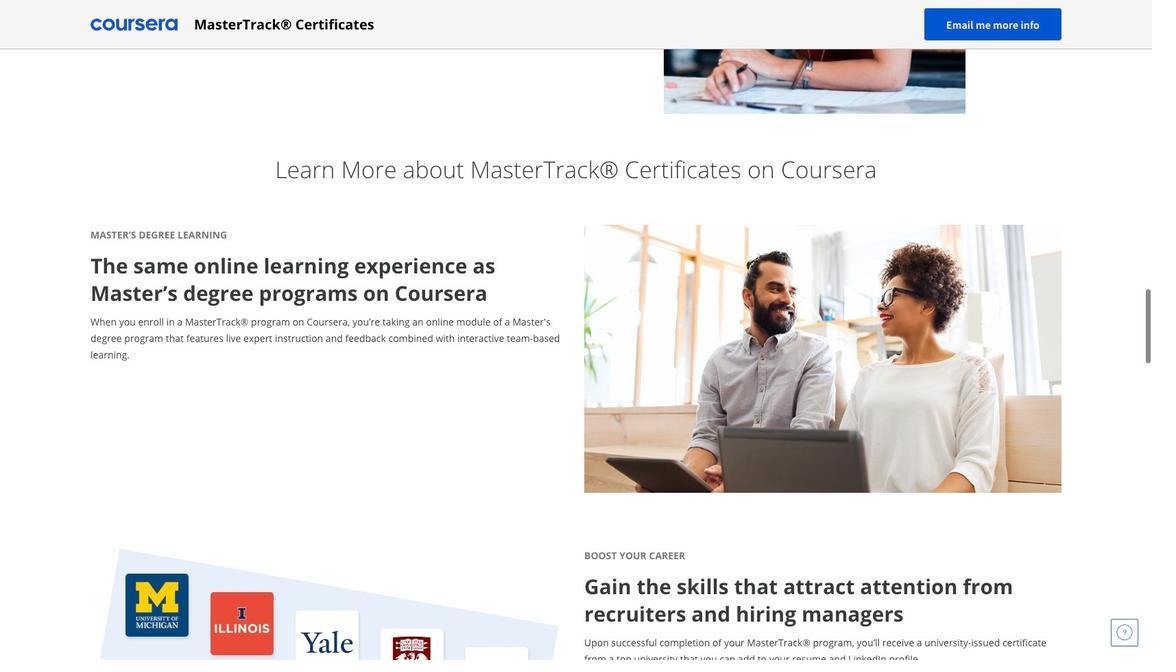 Task type: describe. For each thing, give the bounding box(es) containing it.
coursera image
[[91, 13, 178, 35]]

help center image
[[1117, 625, 1133, 641]]



Task type: vqa. For each thing, say whether or not it's contained in the screenshot.
Coursera Image
yes



